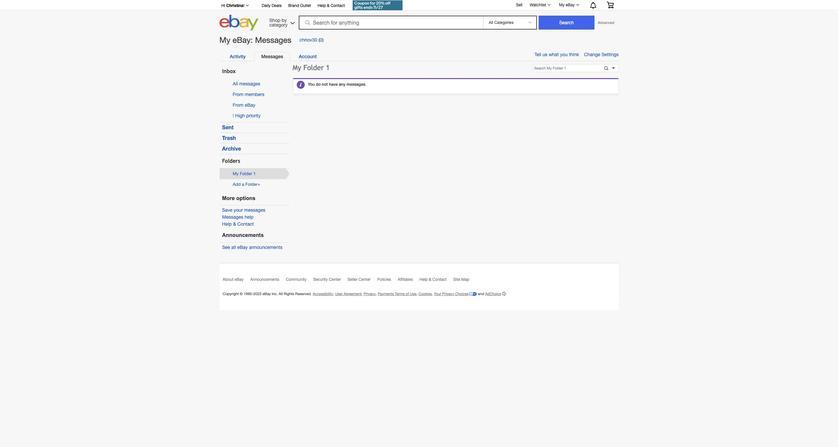 Task type: describe. For each thing, give the bounding box(es) containing it.
choices
[[455, 292, 469, 296]]

ebay for about ebay
[[235, 277, 244, 282]]

1995-
[[244, 292, 253, 296]]

policies link
[[377, 277, 398, 285]]

2 , from the left
[[362, 292, 363, 296]]

chriov30
[[299, 37, 317, 43]]

1 , from the left
[[333, 292, 334, 296]]

my ebay
[[559, 3, 575, 7]]

reserved.
[[295, 292, 312, 296]]

us
[[543, 52, 547, 57]]

0 link
[[320, 37, 322, 43]]

community link
[[286, 277, 313, 285]]

inbox
[[222, 68, 236, 75]]

1 vertical spatial help & contact
[[419, 277, 447, 282]]

about ebay
[[223, 277, 244, 282]]

(
[[319, 37, 320, 43]]

cookies link
[[419, 292, 432, 296]]

by
[[282, 17, 287, 23]]

help inside "save your messages messages help help & contact"
[[222, 222, 232, 227]]

messages help link
[[222, 215, 254, 220]]

privacy link
[[364, 292, 376, 296]]

0 vertical spatial announcements
[[222, 233, 264, 238]]

2 vertical spatial contact
[[433, 277, 447, 282]]

my left ebay:
[[219, 35, 230, 45]]

your shopping cart image
[[606, 2, 614, 8]]

your
[[434, 292, 441, 296]]

archive link
[[222, 146, 241, 152]]

see all ebay announcements
[[222, 245, 283, 250]]

my folder 1 link
[[233, 171, 256, 176]]

adchoice
[[485, 292, 501, 296]]

chriov30 link
[[299, 37, 317, 43]]

2023
[[253, 292, 261, 296]]

payments
[[378, 292, 394, 296]]

copyright © 1995-2023 ebay inc. all rights reserved. accessibility , user agreement , privacy , payments terms of use , cookies , your privacy choices
[[223, 292, 469, 296]]

add
[[233, 182, 241, 187]]

my down account on the left
[[293, 64, 301, 72]]

priority
[[246, 113, 261, 118]]

christina
[[226, 3, 243, 8]]

any
[[339, 82, 345, 87]]

! inside hi christina !
[[243, 3, 245, 8]]

community
[[286, 277, 307, 282]]

high
[[235, 113, 245, 118]]

sent
[[222, 124, 234, 131]]

tell us what you think
[[535, 52, 579, 57]]

accessibility link
[[313, 292, 333, 296]]

5 , from the left
[[432, 292, 433, 296]]

members
[[245, 92, 264, 97]]

policies
[[377, 277, 391, 282]]

from ebay
[[233, 102, 255, 108]]

terms
[[395, 292, 405, 296]]

submit search request image
[[604, 66, 611, 72]]

watchlist link
[[526, 1, 554, 9]]

& for bottom 'help & contact' link
[[429, 277, 431, 282]]

advanced
[[598, 21, 614, 25]]

user
[[335, 292, 343, 296]]

ebay for from ebay
[[245, 102, 255, 108]]

see all ebay announcements link
[[222, 245, 283, 250]]

©
[[240, 292, 243, 296]]

trash
[[222, 135, 236, 141]]

3 , from the left
[[376, 292, 377, 296]]

tab list containing activity
[[223, 52, 612, 61]]

site
[[453, 277, 460, 282]]

messages inside "save your messages messages help help & contact"
[[244, 208, 265, 213]]

my ebay link
[[556, 1, 582, 9]]

help & contact inside account navigation
[[318, 3, 345, 8]]

a
[[242, 182, 244, 187]]

4 , from the left
[[416, 292, 417, 296]]

and
[[478, 292, 484, 296]]

account navigation
[[218, 0, 619, 11]]

0 horizontal spatial my folder 1
[[233, 171, 256, 176]]

user agreement link
[[335, 292, 362, 296]]

2 vertical spatial folder
[[245, 182, 258, 187]]

affiliates
[[398, 277, 413, 282]]

ebay for my ebay
[[566, 3, 575, 7]]

& for brand outlet 'help & contact' link
[[327, 3, 330, 8]]

activity link
[[223, 52, 253, 61]]

hi
[[221, 3, 225, 8]]

my inside my ebay link
[[559, 3, 565, 7]]

2 vertical spatial help & contact link
[[419, 277, 453, 285]]

0 vertical spatial messages
[[239, 81, 260, 87]]

more
[[222, 196, 235, 201]]

save
[[222, 208, 232, 213]]

sell
[[516, 3, 523, 7]]

from for from members
[[233, 92, 244, 97]]

1 horizontal spatial 1
[[326, 64, 330, 72]]

sent link
[[222, 124, 234, 131]]

contact inside "save your messages messages help help & contact"
[[237, 222, 254, 227]]

help & contact link for messages help
[[222, 222, 254, 227]]

Search for anything text field
[[300, 16, 482, 29]]

+
[[258, 182, 260, 187]]

folders
[[222, 158, 240, 165]]

brand outlet
[[288, 3, 311, 8]]

seller center
[[348, 277, 371, 282]]

1 privacy from the left
[[364, 292, 376, 296]]

announcements
[[249, 245, 283, 250]]

options
[[236, 196, 256, 201]]

announcements link
[[250, 277, 286, 285]]

daily
[[262, 3, 271, 8]]

help for bottom 'help & contact' link
[[419, 277, 428, 282]]

center for security center
[[329, 277, 341, 282]]

use
[[410, 292, 416, 296]]

site map link
[[453, 277, 476, 285]]

hi christina !
[[221, 3, 245, 8]]

messages inside "save your messages messages help help & contact"
[[222, 215, 243, 220]]



Task type: locate. For each thing, give the bounding box(es) containing it.
1 horizontal spatial help & contact link
[[318, 2, 345, 10]]

shop by category
[[269, 17, 288, 27]]

search image
[[305, 20, 310, 25]]

center for seller center
[[359, 277, 371, 282]]

do
[[316, 82, 321, 87]]

folder right 'a'
[[245, 182, 258, 187]]

cookies
[[419, 292, 432, 296]]

2 horizontal spatial &
[[429, 277, 431, 282]]

copyright
[[223, 292, 239, 296]]

0 horizontal spatial contact
[[237, 222, 254, 227]]

0 vertical spatial from
[[233, 92, 244, 97]]

shop by category banner
[[218, 0, 619, 32]]

0 vertical spatial messages
[[255, 35, 291, 45]]

archive
[[222, 146, 241, 152]]

2 horizontal spatial help
[[419, 277, 428, 282]]

tab list
[[223, 52, 612, 61]]

contact up your
[[433, 277, 447, 282]]

think
[[569, 52, 579, 57]]

all messages link
[[233, 81, 260, 87]]

help & contact link for brand outlet
[[318, 2, 345, 10]]

& up cookies
[[429, 277, 431, 282]]

2 from from the top
[[233, 102, 244, 108]]

& down messages help link
[[233, 222, 236, 227]]

you do not have any messages.
[[308, 82, 366, 87]]

1 center from the left
[[329, 277, 341, 282]]

2 center from the left
[[359, 277, 371, 282]]

get an extra 20% off image
[[353, 0, 403, 10]]

your
[[234, 208, 243, 213]]

0 horizontal spatial privacy
[[364, 292, 376, 296]]

help for brand outlet 'help & contact' link
[[318, 3, 326, 8]]

my up the add
[[233, 171, 239, 176]]

0 horizontal spatial all
[[233, 81, 238, 87]]

center right 'security'
[[329, 277, 341, 282]]

messages.
[[347, 82, 366, 87]]

watchlist
[[530, 3, 546, 7]]

&
[[327, 3, 330, 8], [233, 222, 236, 227], [429, 277, 431, 282]]

messages link
[[254, 52, 290, 61]]

1 horizontal spatial help
[[318, 3, 326, 8]]

0 horizontal spatial &
[[233, 222, 236, 227]]

0
[[320, 37, 322, 43]]

0 vertical spatial my folder 1
[[293, 64, 330, 72]]

outlet
[[300, 3, 311, 8]]

your privacy choices link
[[434, 292, 477, 296]]

help & contact link down messages help link
[[222, 222, 254, 227]]

1 horizontal spatial &
[[327, 3, 330, 8]]

about
[[223, 277, 233, 282]]

0 vertical spatial all
[[233, 81, 238, 87]]

None submit
[[539, 16, 595, 30]]

1 vertical spatial announcements
[[250, 277, 279, 282]]

daily deals
[[262, 3, 282, 8]]

from up high
[[233, 102, 244, 108]]

shop
[[269, 17, 280, 23]]

messages
[[239, 81, 260, 87], [244, 208, 265, 213]]

! left high
[[233, 113, 234, 118]]

all down inbox at the top left of the page
[[233, 81, 238, 87]]

account link
[[292, 52, 324, 61]]

messages down category
[[255, 35, 291, 45]]

Search My Folder 1 text field
[[533, 64, 602, 72]]

contact inside account navigation
[[331, 3, 345, 8]]

help & contact link right outlet
[[318, 2, 345, 10]]

deals
[[272, 3, 282, 8]]

brand outlet link
[[288, 2, 311, 10]]

& inside account navigation
[[327, 3, 330, 8]]

security center
[[313, 277, 341, 282]]

1 vertical spatial my folder 1
[[233, 171, 256, 176]]

messages
[[255, 35, 291, 45], [261, 54, 283, 59], [222, 215, 243, 220]]

!
[[243, 3, 245, 8], [233, 113, 234, 118]]

1 horizontal spatial all
[[279, 292, 283, 296]]

about ebay link
[[223, 277, 250, 285]]

messages down my ebay: messages
[[261, 54, 283, 59]]

, left your
[[432, 292, 433, 296]]

help & contact up your
[[419, 277, 447, 282]]

0 vertical spatial help & contact link
[[318, 2, 345, 10]]

help down messages help link
[[222, 222, 232, 227]]

from for from ebay
[[233, 102, 244, 108]]

from members link
[[233, 92, 264, 97]]

change settings link
[[584, 52, 619, 57]]

ebay right "all"
[[237, 245, 248, 250]]

my
[[559, 3, 565, 7], [219, 35, 230, 45], [293, 64, 301, 72], [233, 171, 239, 176]]

& right outlet
[[327, 3, 330, 8]]

2 vertical spatial messages
[[222, 215, 243, 220]]

2 privacy from the left
[[442, 292, 454, 296]]

from
[[233, 92, 244, 97], [233, 102, 244, 108]]

0 vertical spatial contact
[[331, 3, 345, 8]]

account
[[299, 54, 317, 59]]

1 up not
[[326, 64, 330, 72]]

0 vertical spatial help & contact
[[318, 3, 345, 8]]

0 horizontal spatial help & contact
[[318, 3, 345, 8]]

from members
[[233, 92, 264, 97]]

1 horizontal spatial center
[[359, 277, 371, 282]]

0 vertical spatial 1
[[326, 64, 330, 72]]

help & contact link up your
[[419, 277, 453, 285]]

1 from from the top
[[233, 92, 244, 97]]

1 vertical spatial folder
[[240, 171, 252, 176]]

messages up the help
[[244, 208, 265, 213]]

, left 'user'
[[333, 292, 334, 296]]

0 vertical spatial help
[[318, 3, 326, 8]]

1 vertical spatial !
[[233, 113, 234, 118]]

save your messages link
[[222, 208, 265, 213]]

ebay inside "about ebay" link
[[235, 277, 244, 282]]

my right watchlist 'link'
[[559, 3, 565, 7]]

0 vertical spatial !
[[243, 3, 245, 8]]

announcements
[[222, 233, 264, 238], [250, 277, 279, 282]]

& inside "save your messages messages help help & contact"
[[233, 222, 236, 227]]

map
[[461, 277, 469, 282]]

my folder 1 up 'a'
[[233, 171, 256, 176]]

security
[[313, 277, 328, 282]]

0 horizontal spatial help & contact link
[[222, 222, 254, 227]]

folder down 'account' link
[[303, 64, 324, 72]]

category
[[269, 22, 288, 27]]

help up cookies
[[419, 277, 428, 282]]

affiliates link
[[398, 277, 419, 285]]

1 horizontal spatial my folder 1
[[293, 64, 330, 72]]

all right inc.
[[279, 292, 283, 296]]

accessibility
[[313, 292, 333, 296]]

of
[[406, 292, 409, 296]]

ebay right watchlist 'link'
[[566, 3, 575, 7]]

messages up the "from members" link
[[239, 81, 260, 87]]

activity
[[230, 54, 246, 59]]

and adchoice
[[477, 292, 501, 296]]

,
[[333, 292, 334, 296], [362, 292, 363, 296], [376, 292, 377, 296], [416, 292, 417, 296], [432, 292, 433, 296]]

! high priority link
[[233, 113, 261, 118]]

not
[[322, 82, 328, 87]]

settings
[[602, 52, 619, 57]]

announcements up "all"
[[222, 233, 264, 238]]

site map
[[453, 277, 469, 282]]

you
[[560, 52, 568, 57]]

add a folder +
[[233, 182, 260, 187]]

payments terms of use link
[[378, 292, 416, 296]]

announcements up 2023
[[250, 277, 279, 282]]

1 vertical spatial messages
[[261, 54, 283, 59]]

all messages
[[233, 81, 260, 87]]

1 vertical spatial help & contact link
[[222, 222, 254, 227]]

0 horizontal spatial center
[[329, 277, 341, 282]]

ebay right about
[[235, 277, 244, 282]]

1 horizontal spatial help & contact
[[419, 277, 447, 282]]

help right outlet
[[318, 3, 326, 8]]

1 horizontal spatial privacy
[[442, 292, 454, 296]]

from up from ebay at top left
[[233, 92, 244, 97]]

1 vertical spatial messages
[[244, 208, 265, 213]]

my folder 1 down 'account' link
[[293, 64, 330, 72]]

none submit inside shop by category banner
[[539, 16, 595, 30]]

ebay down 'from members'
[[245, 102, 255, 108]]

help & contact right outlet
[[318, 3, 345, 8]]

help inside account navigation
[[318, 3, 326, 8]]

ebay left inc.
[[263, 292, 271, 296]]

0 vertical spatial folder
[[303, 64, 324, 72]]

2 horizontal spatial contact
[[433, 277, 447, 282]]

all
[[231, 245, 236, 250]]

center
[[329, 277, 341, 282], [359, 277, 371, 282]]

center right seller
[[359, 277, 371, 282]]

, left payments
[[376, 292, 377, 296]]

, left privacy link
[[362, 292, 363, 296]]

you
[[308, 82, 315, 87]]

what
[[549, 52, 559, 57]]

ebay inside my ebay link
[[566, 3, 575, 7]]

see
[[222, 245, 230, 250]]

1 vertical spatial help
[[222, 222, 232, 227]]

0 horizontal spatial help
[[222, 222, 232, 227]]

shop by category button
[[266, 15, 296, 29]]

! right 'hi'
[[243, 3, 245, 8]]

! high priority
[[233, 113, 261, 118]]

messages down save
[[222, 215, 243, 220]]

1 vertical spatial all
[[279, 292, 283, 296]]

1 vertical spatial from
[[233, 102, 244, 108]]

privacy down seller center link
[[364, 292, 376, 296]]

contact right outlet
[[331, 3, 345, 8]]

contact down the help
[[237, 222, 254, 227]]

rights
[[284, 292, 294, 296]]

privacy right your
[[442, 292, 454, 296]]

more options
[[222, 196, 256, 201]]

folder up add a folder +
[[240, 171, 252, 176]]

2 vertical spatial help
[[419, 277, 428, 282]]

my ebay: messages
[[219, 35, 291, 45]]

seller center link
[[348, 277, 377, 285]]

, left cookies
[[416, 292, 417, 296]]

1 horizontal spatial contact
[[331, 3, 345, 8]]

trash link
[[222, 135, 236, 141]]

change
[[584, 52, 600, 57]]

security center link
[[313, 277, 348, 285]]

1 up add a folder +
[[253, 171, 256, 176]]

1 vertical spatial 1
[[253, 171, 256, 176]]

1 vertical spatial contact
[[237, 222, 254, 227]]

change settings
[[584, 52, 619, 57]]

2 horizontal spatial help & contact link
[[419, 277, 453, 285]]

daily deals link
[[262, 2, 282, 10]]

0 vertical spatial &
[[327, 3, 330, 8]]

agreement
[[344, 292, 362, 296]]

0 horizontal spatial !
[[233, 113, 234, 118]]

help & contact link
[[318, 2, 345, 10], [222, 222, 254, 227], [419, 277, 453, 285]]

1 vertical spatial &
[[233, 222, 236, 227]]

1 horizontal spatial !
[[243, 3, 245, 8]]

2 vertical spatial &
[[429, 277, 431, 282]]

help
[[245, 215, 254, 220]]

0 horizontal spatial 1
[[253, 171, 256, 176]]

from ebay link
[[233, 102, 255, 108]]



Task type: vqa. For each thing, say whether or not it's contained in the screenshot.
Gift
no



